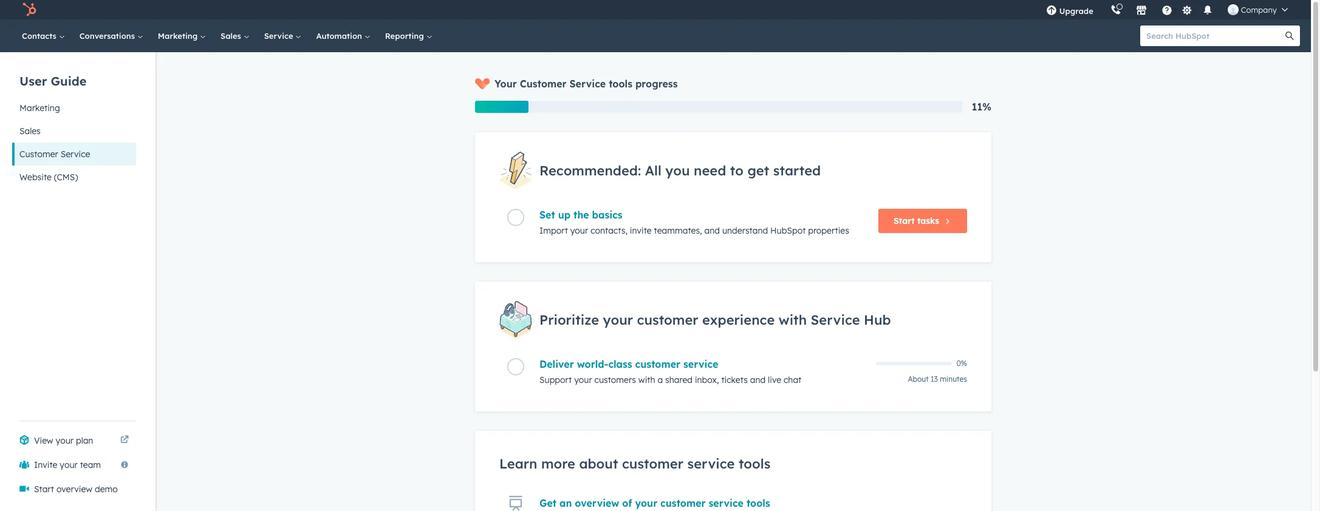 Task type: locate. For each thing, give the bounding box(es) containing it.
1 vertical spatial customer
[[19, 149, 58, 160]]

minutes
[[940, 375, 968, 384]]

1 vertical spatial and
[[750, 375, 766, 386]]

your right of
[[635, 498, 658, 510]]

1 horizontal spatial marketing
[[158, 31, 200, 41]]

notifications image
[[1203, 5, 1214, 16]]

upgrade image
[[1046, 5, 1057, 16]]

deliver world-class customer service support your customers with a shared inbox, tickets and live chat
[[540, 359, 802, 386]]

0 horizontal spatial overview
[[56, 484, 92, 495]]

customer right of
[[661, 498, 706, 510]]

your left team at the bottom left of the page
[[60, 460, 78, 471]]

start left tasks
[[894, 216, 915, 227]]

started
[[774, 162, 821, 179]]

your
[[571, 226, 588, 237], [603, 312, 633, 329], [574, 375, 592, 386], [56, 436, 74, 447], [60, 460, 78, 471], [635, 498, 658, 510]]

0 horizontal spatial sales
[[19, 126, 41, 137]]

import
[[540, 226, 568, 237]]

0 horizontal spatial start
[[34, 484, 54, 495]]

and left "live"
[[750, 375, 766, 386]]

your customer service tools progress
[[495, 78, 678, 90]]

and
[[705, 226, 720, 237], [750, 375, 766, 386]]

0 vertical spatial and
[[705, 226, 720, 237]]

jacob simon image
[[1228, 4, 1239, 15]]

with left a
[[639, 375, 656, 386]]

1 horizontal spatial and
[[750, 375, 766, 386]]

marketing
[[158, 31, 200, 41], [19, 103, 60, 114]]

learn more about customer service tools
[[500, 456, 771, 473]]

tasks
[[918, 216, 940, 227]]

more
[[542, 456, 576, 473]]

tools
[[609, 78, 633, 90], [739, 456, 771, 473], [747, 498, 771, 510]]

your inside button
[[60, 460, 78, 471]]

get an overview of your customer service tools
[[540, 498, 771, 510]]

0 horizontal spatial marketing
[[19, 103, 60, 114]]

demo
[[95, 484, 118, 495]]

marketing inside button
[[19, 103, 60, 114]]

overview
[[56, 484, 92, 495], [575, 498, 620, 510]]

start for start tasks
[[894, 216, 915, 227]]

calling icon image
[[1111, 5, 1122, 16]]

start inside button
[[894, 216, 915, 227]]

link opens in a new window image
[[120, 436, 129, 446]]

service for about
[[688, 456, 735, 473]]

0 vertical spatial service
[[684, 359, 719, 371]]

need
[[694, 162, 726, 179]]

1 horizontal spatial with
[[779, 312, 807, 329]]

shared
[[666, 375, 693, 386]]

overview down invite your team button
[[56, 484, 92, 495]]

user
[[19, 73, 47, 88]]

invite
[[630, 226, 652, 237]]

an
[[560, 498, 572, 510]]

0 horizontal spatial customer
[[19, 149, 58, 160]]

1 vertical spatial overview
[[575, 498, 620, 510]]

13
[[931, 375, 938, 384]]

to
[[730, 162, 744, 179]]

overview left of
[[575, 498, 620, 510]]

set
[[540, 209, 555, 221]]

recommended:
[[540, 162, 641, 179]]

your
[[495, 78, 517, 90]]

sales inside 'button'
[[19, 126, 41, 137]]

marketplaces button
[[1129, 0, 1155, 19]]

2 vertical spatial tools
[[747, 498, 771, 510]]

marketing left "sales" link
[[158, 31, 200, 41]]

settings image
[[1182, 5, 1193, 16]]

website
[[19, 172, 52, 183]]

start
[[894, 216, 915, 227], [34, 484, 54, 495]]

marketplaces image
[[1136, 5, 1147, 16]]

customer right your at left
[[520, 78, 567, 90]]

sales right marketing link
[[221, 31, 244, 41]]

settings link
[[1180, 3, 1195, 16]]

the
[[574, 209, 589, 221]]

get
[[748, 162, 770, 179]]

service
[[684, 359, 719, 371], [688, 456, 735, 473], [709, 498, 744, 510]]

guide
[[51, 73, 87, 88]]

deliver world-class customer service button
[[540, 359, 869, 371]]

menu item
[[1102, 0, 1105, 19]]

with
[[779, 312, 807, 329], [639, 375, 656, 386]]

conversations
[[79, 31, 137, 41]]

sales
[[221, 31, 244, 41], [19, 126, 41, 137]]

customer inside deliver world-class customer service support your customers with a shared inbox, tickets and live chat
[[635, 359, 681, 371]]

start overview demo link
[[12, 478, 136, 502]]

service
[[264, 31, 296, 41], [570, 78, 606, 90], [61, 149, 90, 160], [811, 312, 860, 329]]

1 vertical spatial sales
[[19, 126, 41, 137]]

1 vertical spatial with
[[639, 375, 656, 386]]

prioritize your customer experience with service hub
[[540, 312, 891, 329]]

get
[[540, 498, 557, 510]]

contacts
[[22, 31, 59, 41]]

your down the the
[[571, 226, 588, 237]]

1 vertical spatial marketing
[[19, 103, 60, 114]]

1 horizontal spatial sales
[[221, 31, 244, 41]]

recommended: all you need to get started
[[540, 162, 821, 179]]

2 vertical spatial service
[[709, 498, 744, 510]]

customer
[[520, 78, 567, 90], [19, 149, 58, 160]]

plan
[[76, 436, 93, 447]]

invite your team
[[34, 460, 101, 471]]

upgrade
[[1060, 6, 1094, 16]]

0 horizontal spatial with
[[639, 375, 656, 386]]

1 vertical spatial start
[[34, 484, 54, 495]]

class
[[609, 359, 632, 371]]

customer up website on the top left of the page
[[19, 149, 58, 160]]

0 vertical spatial sales
[[221, 31, 244, 41]]

teammates,
[[654, 226, 702, 237]]

0%
[[957, 359, 968, 368]]

and inside set up the basics import your contacts, invite teammates, and understand hubspot properties
[[705, 226, 720, 237]]

start down invite
[[34, 484, 54, 495]]

tickets
[[722, 375, 748, 386]]

world-
[[577, 359, 609, 371]]

all
[[645, 162, 662, 179]]

marketing down user
[[19, 103, 60, 114]]

your up the class
[[603, 312, 633, 329]]

service inside "button"
[[61, 149, 90, 160]]

and down set up the basics button
[[705, 226, 720, 237]]

customer service button
[[12, 143, 136, 166]]

customer up a
[[635, 359, 681, 371]]

sales up the customer service at the top left of page
[[19, 126, 41, 137]]

your customer service tools progress progress bar
[[475, 101, 529, 113]]

customer up deliver world-class customer service support your customers with a shared inbox, tickets and live chat
[[637, 312, 699, 329]]

1 horizontal spatial start
[[894, 216, 915, 227]]

1 vertical spatial service
[[688, 456, 735, 473]]

start overview demo
[[34, 484, 118, 495]]

with right experience
[[779, 312, 807, 329]]

start tasks
[[894, 216, 940, 227]]

customer
[[637, 312, 699, 329], [635, 359, 681, 371], [622, 456, 684, 473], [661, 498, 706, 510]]

0 vertical spatial start
[[894, 216, 915, 227]]

view
[[34, 436, 53, 447]]

service inside deliver world-class customer service support your customers with a shared inbox, tickets and live chat
[[684, 359, 719, 371]]

your down world-
[[574, 375, 592, 386]]

0 vertical spatial customer
[[520, 78, 567, 90]]

help button
[[1157, 0, 1178, 19]]

your inside deliver world-class customer service support your customers with a shared inbox, tickets and live chat
[[574, 375, 592, 386]]

0 horizontal spatial and
[[705, 226, 720, 237]]

hub
[[864, 312, 891, 329]]

menu
[[1038, 0, 1297, 19]]

up
[[558, 209, 571, 221]]



Task type: describe. For each thing, give the bounding box(es) containing it.
invite
[[34, 460, 57, 471]]

service link
[[257, 19, 309, 52]]

1 vertical spatial tools
[[739, 456, 771, 473]]

and inside deliver world-class customer service support your customers with a shared inbox, tickets and live chat
[[750, 375, 766, 386]]

live
[[768, 375, 782, 386]]

11%
[[972, 101, 992, 113]]

0 vertical spatial with
[[779, 312, 807, 329]]

reporting
[[385, 31, 426, 41]]

progress
[[636, 78, 678, 90]]

a
[[658, 375, 663, 386]]

about
[[579, 456, 618, 473]]

contacts link
[[15, 19, 72, 52]]

user guide
[[19, 73, 87, 88]]

marketing link
[[151, 19, 213, 52]]

link opens in a new window image
[[120, 434, 129, 449]]

service for class
[[684, 359, 719, 371]]

view your plan
[[34, 436, 93, 447]]

view your plan link
[[12, 429, 136, 453]]

0 vertical spatial marketing
[[158, 31, 200, 41]]

support
[[540, 375, 572, 386]]

help image
[[1162, 5, 1173, 16]]

inbox,
[[695, 375, 719, 386]]

menu containing company
[[1038, 0, 1297, 19]]

calling icon button
[[1106, 2, 1127, 18]]

sales button
[[12, 120, 136, 143]]

set up the basics button
[[540, 209, 869, 221]]

hubspot image
[[22, 2, 36, 17]]

reporting link
[[378, 19, 440, 52]]

experience
[[703, 312, 775, 329]]

start tasks button
[[879, 209, 968, 234]]

about
[[908, 375, 929, 384]]

prioritize
[[540, 312, 599, 329]]

your inside set up the basics import your contacts, invite teammates, and understand hubspot properties
[[571, 226, 588, 237]]

sales link
[[213, 19, 257, 52]]

customer service
[[19, 149, 90, 160]]

Search HubSpot search field
[[1141, 26, 1290, 46]]

(cms)
[[54, 172, 78, 183]]

basics
[[592, 209, 623, 221]]

1 horizontal spatial customer
[[520, 78, 567, 90]]

website (cms)
[[19, 172, 78, 183]]

set up the basics import your contacts, invite teammates, and understand hubspot properties
[[540, 209, 850, 237]]

invite your team button
[[12, 453, 136, 478]]

customer inside "button"
[[19, 149, 58, 160]]

search button
[[1280, 26, 1301, 46]]

with inside deliver world-class customer service support your customers with a shared inbox, tickets and live chat
[[639, 375, 656, 386]]

understand
[[723, 226, 768, 237]]

hubspot
[[771, 226, 806, 237]]

your left plan
[[56, 436, 74, 447]]

conversations link
[[72, 19, 151, 52]]

of
[[623, 498, 632, 510]]

website (cms) button
[[12, 166, 136, 189]]

properties
[[809, 226, 850, 237]]

notifications button
[[1198, 0, 1218, 19]]

contacts,
[[591, 226, 628, 237]]

0 vertical spatial tools
[[609, 78, 633, 90]]

you
[[666, 162, 690, 179]]

marketing button
[[12, 97, 136, 120]]

customers
[[595, 375, 636, 386]]

1 horizontal spatial overview
[[575, 498, 620, 510]]

get an overview of your customer service tools button
[[540, 498, 771, 510]]

search image
[[1286, 32, 1295, 40]]

user guide views element
[[12, 52, 136, 189]]

hubspot link
[[15, 2, 46, 17]]

deliver
[[540, 359, 574, 371]]

company
[[1242, 5, 1278, 15]]

team
[[80, 460, 101, 471]]

company button
[[1221, 0, 1296, 19]]

customer up get an overview of your customer service tools
[[622, 456, 684, 473]]

start for start overview demo
[[34, 484, 54, 495]]

chat
[[784, 375, 802, 386]]

0 vertical spatial overview
[[56, 484, 92, 495]]

automation
[[316, 31, 365, 41]]

about 13 minutes
[[908, 375, 968, 384]]

learn
[[500, 456, 538, 473]]

automation link
[[309, 19, 378, 52]]



Task type: vqa. For each thing, say whether or not it's contained in the screenshot.
Hubspot
yes



